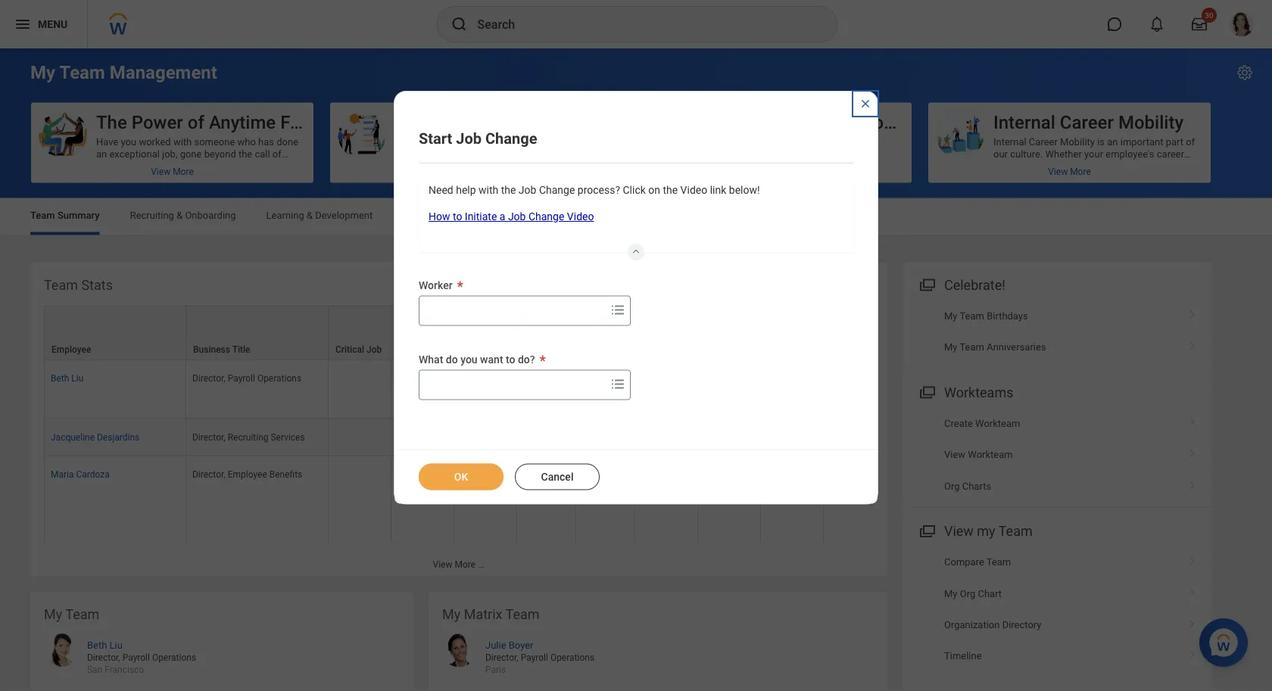 Task type: describe. For each thing, give the bounding box(es) containing it.
menu group image for celebrate!
[[916, 274, 937, 294]]

operations for my team
[[152, 653, 196, 663]]

change for the
[[539, 184, 575, 196]]

create
[[944, 418, 973, 429]]

chevron right image for create workteam
[[1183, 412, 1202, 427]]

director, recruiting services
[[192, 431, 305, 442]]

& for recruiting
[[177, 210, 183, 221]]

main content containing my team management
[[0, 48, 1272, 691]]

celebrate!
[[944, 277, 1005, 293]]

ok
[[454, 471, 468, 483]]

in
[[561, 320, 569, 331]]

feedback
[[280, 111, 359, 133]]

internal career mobility
[[993, 111, 1184, 133]]

menu group image
[[916, 381, 937, 402]]

change for a
[[528, 211, 564, 223]]

0 vertical spatial to
[[453, 211, 462, 223]]

...
[[478, 559, 485, 570]]

link
[[710, 184, 726, 196]]

1 horizontal spatial employee
[[228, 469, 267, 479]]

compare team link
[[903, 547, 1211, 578]]

talent
[[403, 210, 430, 221]]

my team
[[44, 607, 99, 622]]

desjardins
[[97, 431, 140, 442]]

the
[[96, 111, 127, 133]]

view for view my team
[[944, 523, 974, 539]]

internal
[[993, 111, 1055, 133]]

employee for employee
[[51, 344, 91, 355]]

chevron right image for my team birthdays
[[1183, 305, 1202, 320]]

beth for beth liu "link" within the list item
[[87, 640, 107, 651]]

chevron right image for org charts
[[1183, 475, 1202, 490]]

employee engagement
[[395, 111, 581, 133]]

chevron right image for organization directory
[[1183, 614, 1202, 629]]

retention
[[398, 344, 437, 355]]

francisco
[[105, 665, 144, 675]]

organization directory
[[944, 619, 1041, 631]]

my for my team management
[[30, 62, 55, 83]]

payroll for my matrix team
[[521, 653, 548, 663]]

What do you want to do? field
[[419, 371, 606, 399]]

workteams
[[944, 385, 1013, 401]]

profile logan mcneil element
[[1221, 8, 1263, 41]]

my matrix team
[[442, 607, 540, 622]]

team down view my team
[[986, 556, 1011, 568]]

team up san
[[65, 607, 99, 622]]

timeline
[[944, 651, 982, 662]]

critical job
[[335, 344, 382, 355]]

do?
[[518, 353, 535, 366]]

mobility
[[1118, 111, 1184, 133]]

1 vertical spatial org
[[960, 588, 975, 599]]

cardoza
[[76, 469, 110, 479]]

engagement
[[479, 111, 581, 133]]

my team birthdays
[[944, 310, 1028, 322]]

my matrix team element
[[429, 592, 887, 691]]

tab list containing team summary
[[15, 199, 1257, 235]]

director, inside director, payroll operations paris
[[485, 653, 518, 663]]

team up the at left top
[[59, 62, 105, 83]]

& for talent
[[432, 210, 438, 221]]

start job change
[[419, 129, 537, 147]]

my for my team birthdays
[[944, 310, 957, 322]]

payroll for my team
[[122, 653, 150, 663]]

my org chart
[[944, 588, 1002, 599]]

chevron right image for compare team
[[1183, 551, 1202, 566]]

performance
[[441, 210, 498, 221]]

job up "time"
[[519, 184, 536, 196]]

jacqueline desjardins link
[[51, 428, 140, 442]]

how to initiate a job change video
[[429, 211, 594, 223]]

cancel button
[[515, 464, 600, 490]]

directory
[[1002, 619, 1041, 631]]

you
[[460, 353, 478, 366]]

2 the from the left
[[663, 184, 678, 196]]

business
[[193, 344, 230, 355]]

& for learning
[[307, 210, 313, 221]]

job right a
[[508, 211, 526, 223]]

time & absence
[[528, 210, 599, 221]]

summary
[[57, 210, 100, 221]]

3 column header from the left
[[761, 306, 824, 360]]

chevron right image for my org chart
[[1183, 583, 1202, 598]]

org charts link
[[903, 471, 1211, 502]]

absence
[[561, 210, 599, 221]]

help
[[456, 184, 476, 196]]

recruiting inside tab list
[[130, 210, 174, 221]]

coaching and continuous conversations
[[694, 111, 1025, 133]]

org charts
[[944, 480, 991, 492]]

time
[[528, 210, 550, 221]]

notifications large image
[[1149, 17, 1165, 32]]

create workteam
[[944, 418, 1020, 429]]

my for my team anniversaries
[[944, 342, 957, 353]]

learning
[[266, 210, 304, 221]]

anniversaries
[[987, 342, 1046, 353]]

julie boyer link
[[485, 637, 533, 651]]

process?
[[578, 184, 620, 196]]

view more ... link
[[30, 551, 887, 577]]

my for my matrix team
[[442, 607, 461, 622]]

julie boyer
[[485, 640, 533, 651]]

this worker has a high retention risk - immediate action needed. image
[[417, 468, 428, 479]]

start job change dialog
[[394, 91, 878, 505]]

beth for the left beth liu "link"
[[51, 373, 69, 384]]

row containing years in current job
[[44, 306, 1221, 360]]

team stats element
[[30, 262, 1221, 577]]

list for view my team
[[903, 547, 1211, 672]]

create workteam link
[[903, 408, 1211, 439]]

employee button
[[45, 306, 186, 359]]

initiate
[[465, 211, 497, 223]]

continuous
[[810, 111, 903, 133]]

view workteam link
[[903, 439, 1211, 471]]

maria cardoza
[[51, 469, 110, 479]]

start
[[419, 129, 452, 147]]

Worker field
[[419, 297, 606, 325]]

my team anniversaries link
[[903, 332, 1211, 363]]

search image
[[450, 15, 468, 33]]

1 column header from the left
[[635, 306, 698, 360]]

payroll inside team stats element
[[228, 373, 255, 384]]

services
[[271, 431, 305, 442]]

recruiting inside team stats element
[[228, 431, 268, 442]]

do
[[446, 353, 458, 366]]

director, payroll operations
[[192, 373, 301, 384]]

my team element
[[30, 592, 413, 691]]

prompts image for worker
[[609, 301, 627, 319]]

1 horizontal spatial video
[[680, 184, 707, 196]]

coaching and continuous conversations button
[[629, 103, 1025, 183]]

configure this page image
[[1236, 64, 1254, 82]]

title
[[232, 344, 250, 355]]

matrix
[[464, 607, 502, 622]]

business title
[[193, 344, 250, 355]]

critical
[[335, 344, 364, 355]]

liu for the left beth liu "link"
[[71, 373, 84, 384]]

retention button
[[391, 306, 454, 359]]

and
[[776, 111, 806, 133]]

need
[[429, 184, 453, 196]]

more
[[455, 559, 476, 570]]



Task type: vqa. For each thing, say whether or not it's contained in the screenshot.
Workday
no



Task type: locate. For each thing, give the bounding box(es) containing it.
team up "boyer"
[[505, 607, 540, 622]]

2 vertical spatial view
[[433, 559, 452, 570]]

beth up jacqueline
[[51, 373, 69, 384]]

beth liu
[[51, 373, 84, 384], [87, 640, 123, 651]]

payroll inside director, payroll operations paris
[[521, 653, 548, 663]]

& left onboarding
[[177, 210, 183, 221]]

banner
[[0, 0, 1272, 48]]

talent & performance
[[403, 210, 498, 221]]

view for view workteam
[[944, 449, 965, 460]]

director, up director, employee benefits
[[192, 431, 225, 442]]

menu group image for view my team
[[916, 520, 937, 540]]

chevron right image for view workteam
[[1183, 444, 1202, 459]]

close view workteam image
[[859, 98, 872, 110]]

chart
[[978, 588, 1002, 599]]

view more ...
[[433, 559, 485, 570]]

workteam down create workteam
[[968, 449, 1013, 460]]

beth inside list item
[[87, 640, 107, 651]]

payroll down "boyer"
[[521, 653, 548, 663]]

recruiting
[[130, 210, 174, 221], [228, 431, 268, 442]]

1 prompts image from the top
[[609, 301, 627, 319]]

1 list from the top
[[903, 300, 1211, 363]]

recruiting & onboarding
[[130, 210, 236, 221]]

chevron right image inside 'compare team' link
[[1183, 551, 1202, 566]]

team left summary
[[30, 210, 55, 221]]

0 vertical spatial recruiting
[[130, 210, 174, 221]]

ok button
[[419, 464, 504, 490]]

career
[[1060, 111, 1114, 133]]

0 vertical spatial liu
[[71, 373, 84, 384]]

recruiting left onboarding
[[130, 210, 174, 221]]

operations inside row
[[257, 373, 301, 384]]

chevron right image
[[1183, 412, 1202, 427], [1183, 475, 1202, 490]]

0 vertical spatial view
[[944, 449, 965, 460]]

team inside tab list
[[30, 210, 55, 221]]

1 horizontal spatial operations
[[257, 373, 301, 384]]

beth
[[51, 373, 69, 384], [87, 640, 107, 651]]

beth liu for the left beth liu "link"
[[51, 373, 84, 384]]

3 list from the top
[[903, 547, 1211, 672]]

0 horizontal spatial beth liu link
[[51, 370, 84, 384]]

5 chevron right image from the top
[[1183, 583, 1202, 598]]

3 chevron right image from the top
[[1183, 444, 1202, 459]]

main content
[[0, 48, 1272, 691]]

menu group image left celebrate!
[[916, 274, 937, 294]]

timeline link
[[903, 641, 1211, 672]]

years in current job
[[536, 320, 569, 355]]

2 horizontal spatial payroll
[[521, 653, 548, 663]]

row
[[44, 306, 1221, 360], [44, 360, 1221, 419], [44, 419, 1221, 456], [44, 456, 1221, 543]]

below!
[[729, 184, 760, 196]]

2 vertical spatial change
[[528, 211, 564, 223]]

1 row from the top
[[44, 306, 1221, 360]]

chevron right image for my team anniversaries
[[1183, 336, 1202, 351]]

my team birthdays link
[[903, 300, 1211, 332]]

birthdays
[[987, 310, 1028, 322]]

organization
[[944, 619, 1000, 631]]

director, for director, employee benefits
[[192, 469, 225, 479]]

1 vertical spatial beth liu
[[87, 640, 123, 651]]

my
[[977, 523, 995, 539]]

chevron right image inside the create workteam link
[[1183, 412, 1202, 427]]

charts
[[962, 480, 991, 492]]

view down create
[[944, 449, 965, 460]]

4 chevron right image from the top
[[1183, 551, 1202, 566]]

to right how
[[453, 211, 462, 223]]

view for view more ...
[[433, 559, 452, 570]]

employee down "director, recruiting services"
[[228, 469, 267, 479]]

liu inside beth liu list item
[[109, 640, 123, 651]]

2 vertical spatial employee
[[228, 469, 267, 479]]

what do you want to do?
[[419, 353, 535, 366]]

1 vertical spatial menu group image
[[916, 520, 937, 540]]

1 menu group image from the top
[[916, 274, 937, 294]]

1 vertical spatial employee
[[51, 344, 91, 355]]

maria cardoza link
[[51, 466, 110, 479]]

23.8
[[611, 373, 628, 384]]

view left my
[[944, 523, 974, 539]]

list for celebrate!
[[903, 300, 1211, 363]]

list containing create workteam
[[903, 408, 1211, 502]]

with
[[479, 184, 498, 196]]

2 chevron right image from the top
[[1183, 475, 1202, 490]]

years
[[536, 320, 559, 331]]

view inside team stats element
[[433, 559, 452, 570]]

workteam for create workteam
[[975, 418, 1020, 429]]

0 vertical spatial change
[[485, 129, 537, 147]]

1 vertical spatial view
[[944, 523, 974, 539]]

organization directory link
[[903, 609, 1211, 641]]

of
[[188, 111, 204, 133]]

row containing maria cardoza
[[44, 456, 1221, 543]]

org left chart
[[960, 588, 975, 599]]

0 horizontal spatial the
[[501, 184, 516, 196]]

chevron right image inside my org chart link
[[1183, 583, 1202, 598]]

job inside years in current job
[[553, 344, 569, 355]]

1 horizontal spatial beth liu
[[87, 640, 123, 651]]

my for my org chart
[[944, 588, 957, 599]]

1 horizontal spatial payroll
[[228, 373, 255, 384]]

prompts image
[[609, 301, 627, 319], [609, 375, 627, 393]]

beth liu inside list item
[[87, 640, 123, 651]]

1 & from the left
[[177, 210, 183, 221]]

the power of anytime feedback
[[96, 111, 359, 133]]

2 menu group image from the top
[[916, 520, 937, 540]]

tab list
[[15, 199, 1257, 235]]

0 vertical spatial beth liu
[[51, 373, 84, 384]]

4 row from the top
[[44, 456, 1221, 543]]

1 horizontal spatial liu
[[109, 640, 123, 651]]

0 vertical spatial beth
[[51, 373, 69, 384]]

column header
[[635, 306, 698, 360], [698, 306, 761, 360], [761, 306, 824, 360]]

chevron right image inside view workteam link
[[1183, 444, 1202, 459]]

chevron right image inside my team birthdays link
[[1183, 305, 1202, 320]]

beth liu link inside list item
[[87, 637, 123, 651]]

director, employee benefits
[[192, 469, 302, 479]]

team inside "link"
[[960, 342, 984, 353]]

director, up paris
[[485, 653, 518, 663]]

menu group image left my
[[916, 520, 937, 540]]

jacqueline
[[51, 431, 95, 442]]

0 vertical spatial prompts image
[[609, 301, 627, 319]]

san
[[87, 665, 102, 675]]

operations
[[257, 373, 301, 384], [152, 653, 196, 663], [550, 653, 594, 663]]

employee for employee engagement
[[395, 111, 475, 133]]

job
[[456, 129, 482, 147], [519, 184, 536, 196], [508, 211, 526, 223], [366, 344, 382, 355], [553, 344, 569, 355]]

prompts image for what do you want to do?
[[609, 375, 627, 393]]

3 & from the left
[[432, 210, 438, 221]]

beth liu for beth liu "link" within the list item
[[87, 640, 123, 651]]

years in current job button
[[517, 306, 575, 359]]

beth up san
[[87, 640, 107, 651]]

chevron right image inside my team anniversaries "link"
[[1183, 336, 1202, 351]]

0 horizontal spatial liu
[[71, 373, 84, 384]]

director, for director, payroll operations
[[192, 373, 225, 384]]

workteam for view workteam
[[968, 449, 1013, 460]]

& right "time"
[[553, 210, 559, 221]]

0 vertical spatial video
[[680, 184, 707, 196]]

1 vertical spatial liu
[[109, 640, 123, 651]]

payroll
[[228, 373, 255, 384], [122, 653, 150, 663], [521, 653, 548, 663]]

0 horizontal spatial operations
[[152, 653, 196, 663]]

director, payroll operations san francisco
[[87, 653, 196, 675]]

view inside list
[[944, 449, 965, 460]]

beth liu up san
[[87, 640, 123, 651]]

0 horizontal spatial payroll
[[122, 653, 150, 663]]

6 chevron right image from the top
[[1183, 614, 1202, 629]]

7 chevron right image from the top
[[1183, 645, 1202, 660]]

video down 'need help with the job change process? click on the video link below!'
[[567, 211, 594, 223]]

1 vertical spatial beth
[[87, 640, 107, 651]]

0 vertical spatial beth liu link
[[51, 370, 84, 384]]

operations inside director, payroll operations san francisco
[[152, 653, 196, 663]]

1 chevron right image from the top
[[1183, 305, 1202, 320]]

0 vertical spatial org
[[944, 480, 960, 492]]

0 vertical spatial menu group image
[[916, 274, 937, 294]]

1 chevron right image from the top
[[1183, 412, 1202, 427]]

beth liu link up san
[[87, 637, 123, 651]]

payroll up francisco
[[122, 653, 150, 663]]

chevron right image inside organization directory link
[[1183, 614, 1202, 629]]

employee inside popup button
[[51, 344, 91, 355]]

beth inside team stats element
[[51, 373, 69, 384]]

stats
[[81, 277, 113, 293]]

this worker has low retention risk. image
[[417, 372, 428, 384]]

3 row from the top
[[44, 419, 1221, 456]]

list for workteams
[[903, 408, 1211, 502]]

2 vertical spatial list
[[903, 547, 1211, 672]]

team left stats
[[44, 277, 78, 293]]

1 horizontal spatial recruiting
[[228, 431, 268, 442]]

compare team
[[944, 556, 1011, 568]]

my
[[30, 62, 55, 83], [944, 310, 957, 322], [944, 342, 957, 353], [944, 588, 957, 599], [44, 607, 62, 622], [442, 607, 461, 622]]

0 horizontal spatial employee
[[51, 344, 91, 355]]

director, for director, recruiting services
[[192, 431, 225, 442]]

2 & from the left
[[307, 210, 313, 221]]

beth liu inside row
[[51, 373, 84, 384]]

1 vertical spatial recruiting
[[228, 431, 268, 442]]

director, down "director, recruiting services"
[[192, 469, 225, 479]]

&
[[177, 210, 183, 221], [307, 210, 313, 221], [432, 210, 438, 221], [553, 210, 559, 221]]

1 vertical spatial video
[[567, 211, 594, 223]]

how to initiate a job change video link
[[429, 211, 594, 223]]

1 horizontal spatial the
[[663, 184, 678, 196]]

1 horizontal spatial beth liu link
[[87, 637, 123, 651]]

view
[[944, 449, 965, 460], [944, 523, 974, 539], [433, 559, 452, 570]]

learning & development
[[266, 210, 373, 221]]

view workteam
[[944, 449, 1013, 460]]

employee inside button
[[395, 111, 475, 133]]

1 vertical spatial change
[[539, 184, 575, 196]]

list containing my team birthdays
[[903, 300, 1211, 363]]

liu for beth liu "link" within the list item
[[109, 640, 123, 651]]

internal career mobility button
[[928, 103, 1211, 183]]

1 the from the left
[[501, 184, 516, 196]]

liu up jacqueline
[[71, 373, 84, 384]]

beth liu list item
[[44, 633, 400, 676]]

1 vertical spatial workteam
[[968, 449, 1013, 460]]

payroll inside director, payroll operations san francisco
[[122, 653, 150, 663]]

beth liu up jacqueline
[[51, 373, 84, 384]]

chevron right image
[[1183, 305, 1202, 320], [1183, 336, 1202, 351], [1183, 444, 1202, 459], [1183, 551, 1202, 566], [1183, 583, 1202, 598], [1183, 614, 1202, 629], [1183, 645, 1202, 660]]

the right with
[[501, 184, 516, 196]]

2 horizontal spatial operations
[[550, 653, 594, 663]]

video left "link"
[[680, 184, 707, 196]]

to left do?
[[506, 353, 515, 366]]

2 horizontal spatial employee
[[395, 111, 475, 133]]

1 vertical spatial chevron right image
[[1183, 475, 1202, 490]]

director, payroll operations paris
[[485, 653, 594, 675]]

4 & from the left
[[553, 210, 559, 221]]

row containing jacqueline desjardins
[[44, 419, 1221, 456]]

23.81
[[547, 469, 569, 479]]

0 vertical spatial chevron right image
[[1183, 412, 1202, 427]]

1 vertical spatial beth liu link
[[87, 637, 123, 651]]

2 column header from the left
[[698, 306, 761, 360]]

my for my team
[[44, 607, 62, 622]]

recruiting up director, employee benefits
[[228, 431, 268, 442]]

view left more
[[433, 559, 452, 570]]

row containing beth liu
[[44, 360, 1221, 419]]

liu inside team stats element
[[71, 373, 84, 384]]

& right learning
[[307, 210, 313, 221]]

a
[[500, 211, 505, 223]]

workteam inside view workteam link
[[968, 449, 1013, 460]]

director, inside director, payroll operations san francisco
[[87, 653, 120, 663]]

chevron right image for timeline
[[1183, 645, 1202, 660]]

current
[[538, 332, 569, 343]]

chevron right image inside the org charts link
[[1183, 475, 1202, 490]]

the power of anytime feedback button
[[31, 103, 359, 183]]

job right start
[[456, 129, 482, 147]]

the loss of this employee would be moderate or significant to the organization. image
[[480, 468, 491, 479]]

employee down team stats
[[51, 344, 91, 355]]

0 horizontal spatial to
[[453, 211, 462, 223]]

click
[[623, 184, 646, 196]]

team right my
[[999, 523, 1033, 539]]

team down celebrate!
[[960, 310, 984, 322]]

list
[[903, 300, 1211, 363], [903, 408, 1211, 502], [903, 547, 1211, 672]]

workteam down workteams
[[975, 418, 1020, 429]]

& right talent on the top left
[[432, 210, 438, 221]]

onboarding
[[185, 210, 236, 221]]

0 horizontal spatial recruiting
[[130, 210, 174, 221]]

0 vertical spatial workteam
[[975, 418, 1020, 429]]

compare
[[944, 556, 984, 568]]

operations inside director, payroll operations paris
[[550, 653, 594, 663]]

view my team
[[944, 523, 1033, 539]]

job inside popup button
[[366, 344, 382, 355]]

cell
[[329, 360, 391, 419], [454, 360, 517, 419], [517, 360, 576, 419], [635, 360, 698, 419], [698, 360, 761, 419], [761, 360, 824, 419], [824, 360, 878, 419], [329, 419, 391, 456], [391, 419, 454, 456], [454, 419, 517, 456], [517, 419, 576, 456], [576, 419, 635, 456], [635, 419, 698, 456], [698, 419, 761, 456], [761, 419, 824, 456], [824, 419, 878, 456], [329, 456, 391, 543], [635, 456, 698, 543], [698, 456, 761, 543], [761, 456, 824, 543], [824, 456, 878, 543]]

chevron right image inside timeline link
[[1183, 645, 1202, 660]]

job down current
[[553, 344, 569, 355]]

employee engagement button
[[330, 103, 613, 183]]

business title button
[[186, 306, 328, 359]]

coaching
[[694, 111, 771, 133]]

inbox large image
[[1192, 17, 1207, 32]]

0 horizontal spatial beth liu
[[51, 373, 84, 384]]

employee up need
[[395, 111, 475, 133]]

list containing compare team
[[903, 547, 1211, 672]]

director, down business
[[192, 373, 225, 384]]

management
[[110, 62, 217, 83]]

director,
[[192, 373, 225, 384], [192, 431, 225, 442], [192, 469, 225, 479], [87, 653, 120, 663], [485, 653, 518, 663]]

director, up san
[[87, 653, 120, 663]]

chevron up image
[[627, 244, 645, 256]]

my org chart link
[[903, 578, 1211, 609]]

workteam inside the create workteam link
[[975, 418, 1020, 429]]

2 list from the top
[[903, 408, 1211, 502]]

1 vertical spatial prompts image
[[609, 375, 627, 393]]

& for time
[[553, 210, 559, 221]]

beth liu link up jacqueline
[[51, 370, 84, 384]]

team down my team birthdays
[[960, 342, 984, 353]]

2 chevron right image from the top
[[1183, 336, 1202, 351]]

org left charts
[[944, 480, 960, 492]]

liu up francisco
[[109, 640, 123, 651]]

the right on
[[663, 184, 678, 196]]

worker
[[419, 279, 453, 292]]

change
[[485, 129, 537, 147], [539, 184, 575, 196], [528, 211, 564, 223]]

0 vertical spatial list
[[903, 300, 1211, 363]]

1 vertical spatial to
[[506, 353, 515, 366]]

my inside "link"
[[944, 342, 957, 353]]

julie boyer list item
[[442, 633, 658, 676]]

job right critical
[[366, 344, 382, 355]]

payroll down title
[[228, 373, 255, 384]]

1 horizontal spatial beth
[[87, 640, 107, 651]]

2 prompts image from the top
[[609, 375, 627, 393]]

how
[[429, 211, 450, 223]]

0 horizontal spatial beth
[[51, 373, 69, 384]]

my team management
[[30, 62, 217, 83]]

1 horizontal spatial to
[[506, 353, 515, 366]]

development
[[315, 210, 373, 221]]

2 row from the top
[[44, 360, 1221, 419]]

1 vertical spatial list
[[903, 408, 1211, 502]]

operations for my matrix team
[[550, 653, 594, 663]]

jacqueline desjardins
[[51, 431, 140, 442]]

0 horizontal spatial video
[[567, 211, 594, 223]]

menu group image
[[916, 274, 937, 294], [916, 520, 937, 540]]

0 vertical spatial employee
[[395, 111, 475, 133]]

paris
[[485, 665, 506, 675]]



